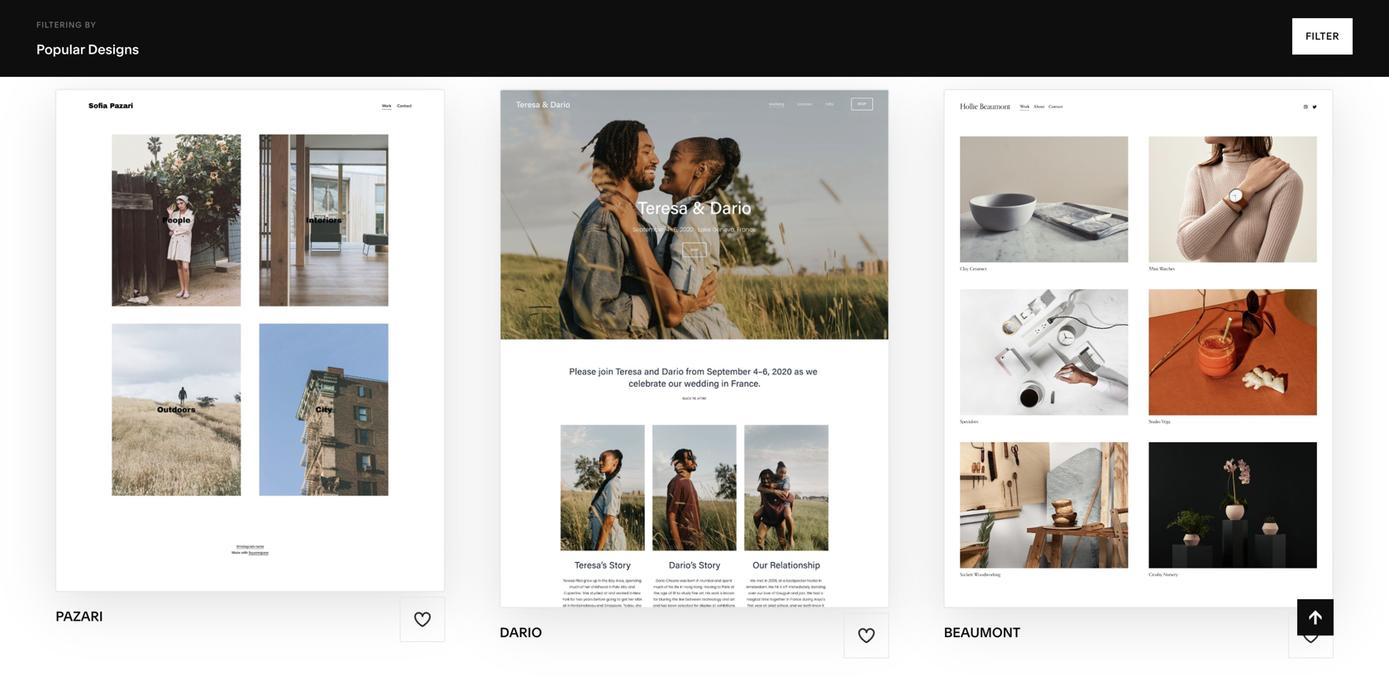 Task type: describe. For each thing, give the bounding box(es) containing it.
pazari element
[[56, 90, 444, 591]]

preview dario link
[[630, 335, 759, 381]]

preview for preview pazari
[[183, 340, 255, 360]]

add dario to your favorites list image
[[858, 627, 876, 645]]

start for preview dario
[[610, 316, 660, 335]]

filter button
[[1292, 18, 1353, 55]]

start for preview pazari
[[162, 308, 212, 327]]

filter
[[1306, 30, 1340, 42]]

1 vertical spatial pazari
[[259, 340, 318, 360]]

with for dario
[[663, 316, 705, 335]]

templates
[[200, 51, 290, 73]]

preview pazari
[[183, 340, 318, 360]]

back to top image
[[1306, 609, 1324, 627]]

preview dario
[[630, 348, 759, 368]]

popular for popular designs
[[36, 41, 85, 57]]

popular designs templates
[[56, 51, 290, 73]]

2 vertical spatial dario
[[500, 625, 542, 641]]

preview for preview beaumont
[[1053, 348, 1126, 368]]

by
[[85, 20, 96, 30]]

popular designs
[[36, 41, 139, 57]]

preview beaumont
[[1053, 348, 1224, 368]]



Task type: vqa. For each thing, say whether or not it's contained in the screenshot.
needs on the top left
no



Task type: locate. For each thing, give the bounding box(es) containing it.
start with dario
[[610, 316, 762, 335]]

popular
[[36, 41, 85, 57], [56, 51, 122, 73]]

start with pazari button
[[162, 295, 338, 341]]

2 horizontal spatial start
[[1033, 316, 1083, 335]]

add pazari to your favorites list image
[[413, 610, 432, 629]]

preview down start with dario
[[630, 348, 702, 368]]

pazari image
[[56, 90, 444, 591]]

preview for preview dario
[[630, 348, 702, 368]]

designs for popular designs templates
[[126, 51, 197, 73]]

2 vertical spatial beaumont
[[944, 625, 1021, 641]]

preview
[[183, 340, 255, 360], [630, 348, 702, 368], [1053, 348, 1126, 368]]

dario
[[710, 316, 762, 335], [707, 348, 759, 368], [500, 625, 542, 641]]

with up preview beaumont
[[1087, 316, 1129, 335]]

0 horizontal spatial start
[[162, 308, 212, 327]]

0 horizontal spatial preview
[[183, 340, 255, 360]]

start for preview beaumont
[[1033, 316, 1083, 335]]

start with dario button
[[610, 303, 779, 349]]

popular down by
[[56, 51, 122, 73]]

2 horizontal spatial preview
[[1053, 348, 1126, 368]]

1 vertical spatial dario
[[707, 348, 759, 368]]

designs
[[88, 41, 139, 57], [126, 51, 197, 73]]

start with pazari
[[162, 308, 321, 327]]

0 vertical spatial dario
[[710, 316, 762, 335]]

0 vertical spatial pazari
[[262, 308, 321, 327]]

beaumont
[[1133, 316, 1227, 335], [1130, 348, 1224, 368], [944, 625, 1021, 641]]

dario inside start with dario button
[[710, 316, 762, 335]]

preview down start with pazari
[[183, 340, 255, 360]]

preview down start with beaumont
[[1053, 348, 1126, 368]]

start inside start with beaumont button
[[1033, 316, 1083, 335]]

with for beaumont
[[1087, 316, 1129, 335]]

1 horizontal spatial start
[[610, 316, 660, 335]]

1 horizontal spatial with
[[663, 316, 705, 335]]

pazari inside button
[[262, 308, 321, 327]]

preview beaumont link
[[1053, 335, 1224, 381]]

2 horizontal spatial with
[[1087, 316, 1129, 335]]

designs for popular designs
[[88, 41, 139, 57]]

start inside start with dario button
[[610, 316, 660, 335]]

beaumont inside button
[[1133, 316, 1227, 335]]

dario inside preview dario link
[[707, 348, 759, 368]]

popular for popular designs templates
[[56, 51, 122, 73]]

with inside button
[[1087, 316, 1129, 335]]

1 vertical spatial beaumont
[[1130, 348, 1224, 368]]

with for pazari
[[216, 308, 258, 327]]

with up preview dario
[[663, 316, 705, 335]]

popular down filtering
[[36, 41, 85, 57]]

with up the preview pazari
[[216, 308, 258, 327]]

dario image
[[501, 90, 889, 607]]

with
[[216, 308, 258, 327], [663, 316, 705, 335], [1087, 316, 1129, 335]]

preview pazari link
[[183, 327, 318, 373]]

start inside start with pazari button
[[162, 308, 212, 327]]

dario element
[[501, 90, 889, 607]]

start with beaumont
[[1033, 316, 1227, 335]]

filtering by
[[36, 20, 96, 30]]

start
[[162, 308, 212, 327], [610, 316, 660, 335], [1033, 316, 1083, 335]]

start with beaumont button
[[1033, 303, 1245, 349]]

1 horizontal spatial preview
[[630, 348, 702, 368]]

0 horizontal spatial with
[[216, 308, 258, 327]]

pazari
[[262, 308, 321, 327], [259, 340, 318, 360], [56, 608, 103, 625]]

0 vertical spatial beaumont
[[1133, 316, 1227, 335]]

2 vertical spatial pazari
[[56, 608, 103, 625]]

add beaumont to your favorites list image
[[1302, 627, 1320, 645]]

beaumont image
[[945, 90, 1333, 607]]

filtering
[[36, 20, 82, 30]]

beaumont element
[[945, 90, 1333, 607]]



